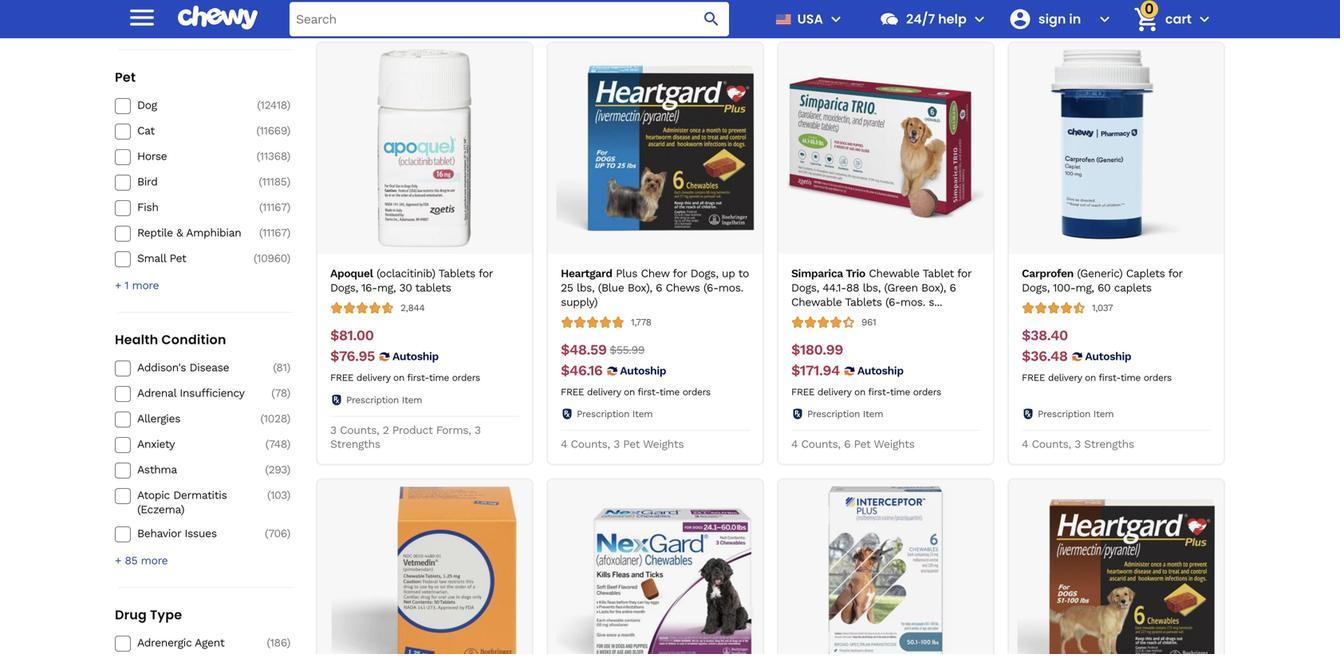 Task type: locate. For each thing, give the bounding box(es) containing it.
prescription image
[[561, 408, 574, 421], [1022, 408, 1035, 421]]

mg, left "60"
[[1076, 281, 1094, 295]]

on up product
[[393, 372, 405, 383]]

) for allergies
[[287, 412, 290, 425]]

3
[[330, 424, 337, 437], [475, 424, 481, 437], [614, 438, 620, 451], [1075, 438, 1081, 451]]

disease
[[190, 361, 229, 374]]

60
[[1098, 281, 1111, 295]]

(6- inside plus chew for dogs, up to 25 lbs, (blue box), 6 chews (6-mos. supply)
[[704, 281, 719, 295]]

prescription up the 4 counts, 3 pet weights
[[577, 409, 630, 420]]

) for anxiety
[[287, 438, 290, 451]]

autoship for $76.95
[[393, 350, 439, 363]]

dogs, down apoquel
[[330, 281, 358, 295]]

13 ) from the top
[[287, 489, 290, 502]]

vetmedin (pimobendan) chewable tablets for dogs, 50  tablets, 1.25-mg image
[[326, 486, 524, 654]]

tablets inside chewable tablet for dogs, 44.1-88 lbs, (green box), 6 chewable tablets (6-mos. s...
[[845, 296, 882, 309]]

free delivery on first-time orders down "$36.48" text box
[[1022, 372, 1172, 383]]

2 weights from the left
[[874, 438, 915, 451]]

1 horizontal spatial mos.
[[901, 296, 926, 309]]

( 11669 )
[[256, 124, 290, 137]]

on
[[214, 19, 225, 30], [393, 372, 405, 383], [1085, 372, 1096, 383], [624, 387, 635, 398], [855, 387, 866, 398]]

free down $76.95 text field
[[330, 372, 354, 383]]

1 horizontal spatial tablets
[[845, 296, 882, 309]]

( for cat
[[256, 124, 260, 137]]

) for behavior issues
[[287, 527, 290, 540]]

prescription item up 2 on the left bottom of page
[[346, 395, 422, 406]]

0 horizontal spatial chewable
[[792, 296, 842, 309]]

1 horizontal spatial weights
[[874, 438, 915, 451]]

counts, inside 3 counts, 2 product forms, 3 strengths
[[340, 424, 379, 437]]

85
[[125, 554, 138, 567]]

nexgard chew for dogs, 24.1-60 lbs, (purple box), 3 chews (3-mos. supply) image
[[557, 486, 754, 654]]

) for adrenergic agent
[[287, 636, 290, 650]]

1 weights from the left
[[643, 438, 684, 451]]

4 for $171.94
[[792, 438, 798, 451]]

first-
[[407, 372, 429, 383], [1099, 372, 1121, 383], [638, 387, 660, 398], [869, 387, 890, 398]]

0 horizontal spatial weights
[[643, 438, 684, 451]]

box), down plus
[[628, 281, 652, 295]]

4 for $46.16
[[561, 438, 567, 451]]

0 horizontal spatial prescription image
[[561, 408, 574, 421]]

1 vertical spatial prescription image
[[792, 408, 804, 421]]

mos. down up
[[719, 281, 744, 295]]

item for $76.95
[[402, 395, 422, 406]]

prescription image up 4 counts, 3 strengths
[[1022, 408, 1035, 421]]

forms,
[[436, 424, 471, 437]]

item for $171.94
[[863, 409, 884, 420]]

2 4 from the left
[[792, 438, 798, 451]]

( for asthma
[[265, 463, 268, 476]]

( 11185 )
[[259, 175, 290, 188]]

1 vertical spatial chewable
[[792, 296, 842, 309]]

Product search field
[[290, 2, 729, 36]]

first- up product
[[407, 372, 429, 383]]

apoquel
[[330, 267, 373, 280]]

(eczema)
[[137, 503, 184, 516]]

simparica
[[792, 267, 843, 280]]

1 horizontal spatial prescription image
[[792, 408, 804, 421]]

mg, left 30
[[377, 281, 396, 295]]

0 vertical spatial (6-
[[704, 281, 719, 295]]

menu image left an
[[126, 1, 158, 33]]

dogs, for $76.95
[[330, 281, 358, 295]]

4 for $36.48
[[1022, 438, 1029, 451]]

first- up 4 counts, 6 pet weights
[[869, 387, 890, 398]]

lbs, right 88
[[863, 281, 881, 295]]

1 ( 11167 ) from the top
[[259, 201, 290, 214]]

0 horizontal spatial 4
[[561, 438, 567, 451]]

44.1-
[[823, 281, 846, 295]]

+ for health condition
[[115, 554, 121, 567]]

on for $81.00
[[393, 372, 405, 383]]

(6-
[[704, 281, 719, 295], [886, 296, 901, 309]]

1 horizontal spatial prescription image
[[1022, 408, 1035, 421]]

delivery down $76.95 text field
[[357, 372, 390, 383]]

weights for $171.94
[[874, 438, 915, 451]]

weights
[[643, 438, 684, 451], [874, 438, 915, 451]]

0 horizontal spatial menu image
[[126, 1, 158, 33]]

$55.99 text field
[[610, 342, 645, 359]]

autoship for $36.48
[[1086, 350, 1132, 363]]

1 ) from the top
[[287, 98, 290, 112]]

delivery down "$36.48" text box
[[1048, 372, 1082, 383]]

simparica trio
[[792, 267, 866, 280]]

delivery for $76.95
[[357, 372, 390, 383]]

+ left 85
[[115, 554, 121, 567]]

free delivery on first-time orders for $171.94
[[792, 387, 941, 398]]

prescription item up 4 counts, 3 strengths
[[1038, 409, 1114, 420]]

1 horizontal spatial strengths
[[1085, 438, 1135, 451]]

(6- right chews
[[704, 281, 719, 295]]

prescription item up 4 counts, 6 pet weights
[[808, 409, 884, 420]]

free down "$36.48" text box
[[1022, 372, 1045, 383]]

11669
[[260, 124, 287, 137]]

autoship down 961
[[858, 364, 904, 378]]

1 horizontal spatial 4
[[792, 438, 798, 451]]

0 horizontal spatial prescription image
[[330, 394, 343, 407]]

free for $171.94
[[792, 387, 815, 398]]

81
[[276, 361, 287, 374]]

item up 4 counts, 6 pet weights
[[863, 409, 884, 420]]

(6- inside chewable tablet for dogs, 44.1-88 lbs, (green box), 6 chewable tablets (6-mos. s...
[[886, 296, 901, 309]]

item
[[402, 395, 422, 406], [633, 409, 653, 420], [863, 409, 884, 420], [1094, 409, 1114, 420]]

behavior issues
[[137, 527, 217, 540]]

11167 down ( 11185 )
[[263, 201, 287, 214]]

1 prescription image from the left
[[561, 408, 574, 421]]

prescription image down $46.16 text box
[[561, 408, 574, 421]]

item for $46.16
[[633, 409, 653, 420]]

chewable up (green
[[869, 267, 920, 280]]

4 ) from the top
[[287, 175, 290, 188]]

lbs,
[[577, 281, 595, 295], [863, 281, 881, 295]]

tablets
[[439, 267, 475, 280], [845, 296, 882, 309]]

mos. for $46.16
[[719, 281, 744, 295]]

delivery
[[357, 372, 390, 383], [1048, 372, 1082, 383], [587, 387, 621, 398], [818, 387, 852, 398]]

2 + from the top
[[115, 554, 121, 567]]

) for fish
[[287, 201, 290, 214]]

weights for $46.16
[[643, 438, 684, 451]]

0 vertical spatial prescription image
[[330, 394, 343, 407]]

1 vertical spatial ( 11167 )
[[259, 226, 290, 239]]

$180.99 text field
[[792, 342, 843, 359]]

1 horizontal spatial box),
[[922, 281, 946, 295]]

up
[[722, 267, 735, 280]]

simparica trio chewable tablet for dogs, 44.1-88 lbs, (green box), 6 chewable tablets (6-mos. supply) image
[[787, 50, 985, 247]]

0 horizontal spatial tablets
[[439, 267, 475, 280]]

1 strengths from the left
[[330, 438, 380, 451]]

save
[[136, 19, 156, 30]]

1 + from the top
[[115, 279, 121, 292]]

dogs, for $171.94
[[792, 281, 819, 295]]

dogs, down carprofen
[[1022, 281, 1050, 295]]

14 ) from the top
[[287, 527, 290, 540]]

( for behavior issues
[[265, 527, 268, 540]]

11 ) from the top
[[287, 438, 290, 451]]

orders for $38.40
[[1144, 372, 1172, 383]]

2 mg, from the left
[[1076, 281, 1094, 295]]

dogs, down simparica
[[792, 281, 819, 295]]

0 vertical spatial 11167
[[263, 201, 287, 214]]

item up product
[[402, 395, 422, 406]]

heartgard plus chew for dogs, 51-100 lbs, (brown box), 6 chews (6-mos. supply) image
[[1018, 486, 1216, 654]]

chewable
[[869, 267, 920, 280], [792, 296, 842, 309]]

( for adrenal insufficiency
[[271, 387, 275, 400]]

78
[[275, 387, 287, 400]]

addison's disease link
[[137, 361, 251, 375]]

mos. down (green
[[901, 296, 926, 309]]

( 12418 )
[[257, 98, 290, 112]]

prescription image down $76.95 text field
[[330, 394, 343, 407]]

1 vertical spatial more
[[141, 554, 168, 567]]

free for $36.48
[[1022, 372, 1045, 383]]

delivery for $171.94
[[818, 387, 852, 398]]

mos. inside chewable tablet for dogs, 44.1-88 lbs, (green box), 6 chewable tablets (6-mos. s...
[[901, 296, 926, 309]]

prescription image down $171.94 text field
[[792, 408, 804, 421]]

3 4 from the left
[[1022, 438, 1029, 451]]

lbs, inside chewable tablet for dogs, 44.1-88 lbs, (green box), 6 chewable tablets (6-mos. s...
[[863, 281, 881, 295]]

1 horizontal spatial (6-
[[886, 296, 901, 309]]

tablets down 88
[[845, 296, 882, 309]]

reptile & amphibian
[[137, 226, 241, 239]]

prescription for $76.95
[[346, 395, 399, 406]]

1,037
[[1092, 303, 1113, 314]]

( for atopic dermatitis (eczema)
[[267, 489, 271, 502]]

1 lbs, from the left
[[577, 281, 595, 295]]

2 lbs, from the left
[[863, 281, 881, 295]]

autoship down "2,844"
[[393, 350, 439, 363]]

2 for from the left
[[673, 267, 687, 280]]

help menu image
[[970, 10, 989, 29]]

0 vertical spatial mos.
[[719, 281, 744, 295]]

$55.99
[[610, 344, 645, 357]]

counts, for $76.95
[[340, 424, 379, 437]]

prescription up 2 on the left bottom of page
[[346, 395, 399, 406]]

(6- down (green
[[886, 296, 901, 309]]

$36.48
[[1022, 348, 1068, 365]]

4 for from the left
[[1169, 267, 1183, 280]]

2 horizontal spatial 6
[[950, 281, 956, 295]]

cart menu image
[[1195, 10, 1214, 29]]

1 vertical spatial (6-
[[886, 296, 901, 309]]

0 vertical spatial ( 11167 )
[[259, 201, 290, 214]]

item up the 4 counts, 3 pet weights
[[633, 409, 653, 420]]

2 horizontal spatial 4
[[1022, 438, 1029, 451]]

plus
[[616, 267, 638, 280]]

dogs, inside chewable tablet for dogs, 44.1-88 lbs, (green box), 6 chewable tablets (6-mos. s...
[[792, 281, 819, 295]]

0 vertical spatial +
[[115, 279, 121, 292]]

1 horizontal spatial menu image
[[827, 10, 846, 29]]

dogs, inside (generic) caplets for dogs, 100-mg, 60 caplets
[[1022, 281, 1050, 295]]

sign in
[[1039, 10, 1081, 28]]

prescription up 4 counts, 3 strengths
[[1038, 409, 1091, 420]]

chews
[[666, 281, 700, 295]]

prescription for $36.48
[[1038, 409, 1091, 420]]

prescription image for $36.48
[[1022, 408, 1035, 421]]

for inside plus chew for dogs, up to 25 lbs, (blue box), 6 chews (6-mos. supply)
[[673, 267, 687, 280]]

) for addison's disease
[[287, 361, 290, 374]]

2 prescription image from the left
[[1022, 408, 1035, 421]]

free delivery on first-time orders up 4 counts, 6 pet weights
[[792, 387, 941, 398]]

menu image right usa
[[827, 10, 846, 29]]

asthma
[[137, 463, 177, 476]]

for inside chewable tablet for dogs, 44.1-88 lbs, (green box), 6 chewable tablets (6-mos. s...
[[957, 267, 972, 280]]

2 strengths from the left
[[1085, 438, 1135, 451]]

( 11167 ) for reptile & amphibian
[[259, 226, 290, 239]]

0 vertical spatial tablets
[[439, 267, 475, 280]]

$180.99
[[792, 342, 843, 358]]

item up 4 counts, 3 strengths
[[1094, 409, 1114, 420]]

dog link
[[137, 98, 251, 112]]

prescription image for $171.94
[[792, 408, 804, 421]]

$48.59 $55.99
[[561, 342, 645, 358]]

( 11167 ) down ( 11185 )
[[259, 201, 290, 214]]

) for reptile & amphibian
[[287, 226, 290, 239]]

atopic dermatitis (eczema) link
[[137, 488, 251, 517]]

0 horizontal spatial mg,
[[377, 281, 396, 295]]

more
[[132, 279, 159, 292], [141, 554, 168, 567]]

3 ) from the top
[[287, 149, 290, 163]]

4
[[561, 438, 567, 451], [792, 438, 798, 451], [1022, 438, 1029, 451]]

autoship for $46.16
[[620, 364, 666, 378]]

bird
[[137, 175, 158, 188]]

0 horizontal spatial 6
[[656, 281, 662, 295]]

+ for pet
[[115, 279, 121, 292]]

delivery down $46.16 text box
[[587, 387, 621, 398]]

4 counts, 6 pet weights
[[792, 438, 915, 451]]

help
[[938, 10, 967, 28]]

1 4 from the left
[[561, 438, 567, 451]]

mos. inside plus chew for dogs, up to 25 lbs, (blue box), 6 chews (6-mos. supply)
[[719, 281, 744, 295]]

$48.59
[[561, 342, 607, 358]]

first- for $76.95
[[407, 372, 429, 383]]

15 ) from the top
[[287, 636, 290, 650]]

insufficiency
[[180, 387, 244, 400]]

$38.40
[[1022, 327, 1068, 344]]

10 ) from the top
[[287, 412, 290, 425]]

2 ) from the top
[[287, 124, 290, 137]]

mg,
[[377, 281, 396, 295], [1076, 281, 1094, 295]]

chewable down 44.1-
[[792, 296, 842, 309]]

1 vertical spatial 11167
[[263, 226, 287, 239]]

counts, for $171.94
[[802, 438, 841, 451]]

( 1028 )
[[260, 412, 290, 425]]

menu image
[[126, 1, 158, 33], [827, 10, 846, 29]]

1 horizontal spatial mg,
[[1076, 281, 1094, 295]]

9 ) from the top
[[287, 387, 290, 400]]

first- down $55.99 text box
[[638, 387, 660, 398]]

delivery down $171.94 text field
[[818, 387, 852, 398]]

more for pet
[[132, 279, 159, 292]]

( for dog
[[257, 98, 260, 112]]

( 11167 ) up '( 10960 )' on the top of page
[[259, 226, 290, 239]]

2 box), from the left
[[922, 281, 946, 295]]

dogs, left up
[[691, 267, 719, 280]]

autoship for $171.94
[[858, 364, 904, 378]]

3 for from the left
[[957, 267, 972, 280]]

( 103 )
[[267, 489, 290, 502]]

free delivery on first-time orders down $55.99 text box
[[561, 387, 711, 398]]

apoquel (oclacitinib) tablets for dogs, 16-mg, 30 tablets image
[[326, 50, 524, 247]]

dogs, inside (oclacitinib) tablets for dogs, 16-mg, 30 tablets
[[330, 281, 358, 295]]

for inside (generic) caplets for dogs, 100-mg, 60 caplets
[[1169, 267, 1183, 280]]

0 vertical spatial more
[[132, 279, 159, 292]]

atopic
[[137, 489, 170, 502]]

prescription item up the 4 counts, 3 pet weights
[[577, 409, 653, 420]]

autoship down 1,037
[[1086, 350, 1132, 363]]

on up 4 counts, 6 pet weights
[[855, 387, 866, 398]]

free for $76.95
[[330, 372, 354, 383]]

+ 1 more
[[115, 279, 159, 292]]

12 ) from the top
[[287, 463, 290, 476]]

( for small pet
[[254, 252, 257, 265]]

free delivery on first-time orders up product
[[330, 372, 480, 383]]

free for $46.16
[[561, 387, 584, 398]]

counts,
[[340, 424, 379, 437], [571, 438, 610, 451], [802, 438, 841, 451], [1032, 438, 1071, 451]]

11167 up '( 10960 )' on the top of page
[[263, 226, 287, 239]]

1 horizontal spatial lbs,
[[863, 281, 881, 295]]

1 for from the left
[[479, 267, 493, 280]]

to
[[739, 267, 749, 280]]

1 vertical spatial mos.
[[901, 296, 926, 309]]

box), up the s... at the right
[[922, 281, 946, 295]]

allergies
[[137, 412, 180, 425]]

prescription item
[[346, 395, 422, 406], [577, 409, 653, 420], [808, 409, 884, 420], [1038, 409, 1114, 420]]

( 706 )
[[265, 527, 290, 540]]

1 11167 from the top
[[263, 201, 287, 214]]

1,778
[[631, 317, 652, 328]]

prescription image
[[330, 394, 343, 407], [792, 408, 804, 421]]

mg, inside (oclacitinib) tablets for dogs, 16-mg, 30 tablets
[[377, 281, 396, 295]]

0 horizontal spatial mos.
[[719, 281, 744, 295]]

0 horizontal spatial (6-
[[704, 281, 719, 295]]

lbs, inside plus chew for dogs, up to 25 lbs, (blue box), 6 chews (6-mos. supply)
[[577, 281, 595, 295]]

lbs, down heartgard
[[577, 281, 595, 295]]

heartgard plus chew for dogs, up to 25 lbs, (blue box), 6 chews (6-mos. supply) image
[[557, 50, 754, 247]]

dog
[[137, 98, 157, 112]]

tablets
[[415, 281, 451, 295]]

autoship down $55.99 text box
[[620, 364, 666, 378]]

delivery for $36.48
[[1048, 372, 1082, 383]]

1 mg, from the left
[[377, 281, 396, 295]]

2 ( 11167 ) from the top
[[259, 226, 290, 239]]

1 vertical spatial +
[[115, 554, 121, 567]]

chewy home image
[[178, 0, 258, 35]]

( for fish
[[259, 201, 263, 214]]

1 box), from the left
[[628, 281, 652, 295]]

free down $171.94 text field
[[792, 387, 815, 398]]

1 vertical spatial tablets
[[845, 296, 882, 309]]

time
[[429, 372, 449, 383], [1121, 372, 1141, 383], [660, 387, 680, 398], [890, 387, 910, 398]]

30
[[399, 281, 412, 295]]

on down $55.99 text box
[[624, 387, 635, 398]]

8 ) from the top
[[287, 361, 290, 374]]

mg, inside (generic) caplets for dogs, 100-mg, 60 caplets
[[1076, 281, 1094, 295]]

on for $38.40
[[1085, 372, 1096, 383]]

0 vertical spatial chewable
[[869, 267, 920, 280]]

0 horizontal spatial strengths
[[330, 438, 380, 451]]

reptile
[[137, 226, 173, 239]]

0 horizontal spatial box),
[[628, 281, 652, 295]]

on up 4 counts, 3 strengths
[[1085, 372, 1096, 383]]

for inside (oclacitinib) tablets for dogs, 16-mg, 30 tablets
[[479, 267, 493, 280]]

103
[[271, 489, 287, 502]]

7 ) from the top
[[287, 252, 290, 265]]

prescription image for $46.16
[[561, 408, 574, 421]]

1 horizontal spatial chewable
[[869, 267, 920, 280]]

tablets up tablets
[[439, 267, 475, 280]]

items image
[[1132, 5, 1161, 33]]

dogs, inside plus chew for dogs, up to 25 lbs, (blue box), 6 chews (6-mos. supply)
[[691, 267, 719, 280]]

2 11167 from the top
[[263, 226, 287, 239]]

+ left the 1
[[115, 279, 121, 292]]

free down $46.16 text box
[[561, 387, 584, 398]]

0 horizontal spatial lbs,
[[577, 281, 595, 295]]

prescription up 4 counts, 6 pet weights
[[808, 409, 860, 420]]

menu image inside "usa" popup button
[[827, 10, 846, 29]]

adrenal insufficiency
[[137, 387, 244, 400]]

5 ) from the top
[[287, 201, 290, 214]]

first- down 1,037
[[1099, 372, 1121, 383]]

prescription item for $36.48
[[1038, 409, 1114, 420]]

706
[[268, 527, 287, 540]]

6 ) from the top
[[287, 226, 290, 239]]

more right 85
[[141, 554, 168, 567]]

box),
[[628, 281, 652, 295], [922, 281, 946, 295]]

counts, for $36.48
[[1032, 438, 1071, 451]]

more right the 1
[[132, 279, 159, 292]]

interceptor plus chew for dogs, 50.1-100 lbs, (blue box), 6 chews (6-mos. supply) image
[[787, 486, 985, 654]]



Task type: vqa. For each thing, say whether or not it's contained in the screenshot.
4 Counts, 6 Pet Weights
yes



Task type: describe. For each thing, give the bounding box(es) containing it.
horse
[[137, 149, 167, 163]]

24/7 help
[[906, 10, 967, 28]]

orders for $81.00
[[452, 372, 480, 383]]

mg, for $38.40
[[1076, 281, 1094, 295]]

asthma link
[[137, 463, 251, 477]]

prescription for $46.16
[[577, 409, 630, 420]]

6 inside chewable tablet for dogs, 44.1-88 lbs, (green box), 6 chewable tablets (6-mos. s...
[[950, 281, 956, 295]]

chewable tablet for dogs, 44.1-88 lbs, (green box), 6 chewable tablets (6-mos. s...
[[792, 267, 972, 309]]

for for $180.99
[[957, 267, 972, 280]]

12418
[[260, 98, 287, 112]]

) for cat
[[287, 124, 290, 137]]

more for health condition
[[141, 554, 168, 567]]

11167 for fish
[[263, 201, 287, 214]]

$38.40 text field
[[1022, 327, 1068, 345]]

(oclacitinib)
[[377, 267, 435, 280]]

condition
[[161, 331, 226, 349]]

cart link
[[1127, 0, 1192, 38]]

( for adrenergic agent
[[267, 636, 270, 650]]

) for bird
[[287, 175, 290, 188]]

$36.48 text field
[[1022, 348, 1068, 366]]

748
[[269, 438, 287, 451]]

usa button
[[769, 0, 846, 38]]

24/7
[[906, 10, 935, 28]]

prescription item for $76.95
[[346, 395, 422, 406]]

time for $76.95
[[429, 372, 449, 383]]

prescription for $171.94
[[808, 409, 860, 420]]

addison's
[[137, 361, 186, 374]]

5%
[[198, 19, 211, 30]]

behavior issues link
[[137, 527, 251, 541]]

( 293 )
[[265, 463, 290, 476]]

an
[[159, 19, 170, 30]]

on right 5%
[[214, 19, 225, 30]]

every
[[228, 19, 251, 30]]

horse link
[[137, 149, 251, 163]]

2,844
[[401, 303, 425, 314]]

( 81 )
[[273, 361, 290, 374]]

dermatitis
[[173, 489, 227, 502]]

2
[[383, 424, 389, 437]]

dogs, for $36.48
[[1022, 281, 1050, 295]]

) for asthma
[[287, 463, 290, 476]]

cart
[[1166, 10, 1192, 28]]

11368
[[260, 149, 287, 163]]

mos. for $171.94
[[901, 296, 926, 309]]

11167 for reptile & amphibian
[[263, 226, 287, 239]]

adrenal insufficiency link
[[137, 386, 251, 401]]

) for adrenal insufficiency
[[287, 387, 290, 400]]

fish
[[137, 201, 158, 214]]

11185
[[262, 175, 287, 188]]

dogs, for $46.16
[[691, 267, 719, 280]]

box), inside chewable tablet for dogs, 44.1-88 lbs, (green box), 6 chewable tablets (6-mos. s...
[[922, 281, 946, 295]]

free delivery on first-time orders for $76.95
[[330, 372, 480, 383]]

on for $180.99
[[855, 387, 866, 398]]

sign
[[1039, 10, 1066, 28]]

item for $36.48
[[1094, 409, 1114, 420]]

$76.95
[[330, 348, 375, 365]]

product
[[392, 424, 433, 437]]

first- for $46.16
[[638, 387, 660, 398]]

fish link
[[137, 200, 251, 215]]

time for $171.94
[[890, 387, 910, 398]]

4 counts, 3 strengths
[[1022, 438, 1135, 451]]

usa
[[798, 10, 823, 28]]

( 11368 )
[[257, 149, 290, 163]]

( 11167 ) for fish
[[259, 201, 290, 214]]

(6- for $46.16
[[704, 281, 719, 295]]

prescription item for $171.94
[[808, 409, 884, 420]]

issues
[[185, 527, 217, 540]]

prescription item for $46.16
[[577, 409, 653, 420]]

delivery for $46.16
[[587, 387, 621, 398]]

save an extra 5% on every order!
[[136, 19, 280, 30]]

(6- for $171.94
[[886, 296, 901, 309]]

) for atopic dermatitis (eczema)
[[287, 489, 290, 502]]

counts, for $46.16
[[571, 438, 610, 451]]

( for allergies
[[260, 412, 264, 425]]

$46.16
[[561, 362, 603, 379]]

&
[[176, 226, 183, 239]]

carprofen
[[1022, 267, 1074, 280]]

$171.94
[[792, 362, 840, 379]]

drug type
[[115, 606, 182, 624]]

plus chew for dogs, up to 25 lbs, (blue box), 6 chews (6-mos. supply)
[[561, 267, 749, 309]]

(green
[[884, 281, 918, 295]]

submit search image
[[702, 10, 721, 29]]

prescription image for $76.95
[[330, 394, 343, 407]]

100-
[[1053, 281, 1076, 295]]

small pet
[[137, 252, 186, 265]]

time for $36.48
[[1121, 372, 1141, 383]]

Search text field
[[290, 2, 729, 36]]

health condition
[[115, 331, 226, 349]]

adrenergic
[[137, 636, 192, 650]]

24/7 help link
[[873, 0, 967, 38]]

time for $46.16
[[660, 387, 680, 398]]

( for addison's disease
[[273, 361, 276, 374]]

caplets
[[1114, 281, 1152, 295]]

sign in link
[[1002, 0, 1092, 38]]

first- for $171.94
[[869, 387, 890, 398]]

3 counts, 2 product forms, 3 strengths
[[330, 424, 481, 451]]

for for $38.40
[[1169, 267, 1183, 280]]

1
[[125, 279, 129, 292]]

account menu image
[[1095, 10, 1115, 29]]

( for horse
[[257, 149, 260, 163]]

type
[[150, 606, 182, 624]]

anxiety link
[[137, 437, 251, 452]]

$81.00 text field
[[330, 327, 374, 345]]

small pet link
[[137, 251, 251, 266]]

$76.95 text field
[[330, 348, 375, 366]]

reptile & amphibian link
[[137, 226, 251, 240]]

atopic dermatitis (eczema)
[[137, 489, 227, 516]]

) for dog
[[287, 98, 290, 112]]

drug
[[115, 606, 147, 624]]

(oclacitinib) tablets for dogs, 16-mg, 30 tablets
[[330, 267, 493, 295]]

for for $81.00
[[479, 267, 493, 280]]

( 748 )
[[265, 438, 290, 451]]

free delivery on first-time orders for $46.16
[[561, 387, 711, 398]]

amphibian
[[186, 226, 241, 239]]

strengths inside 3 counts, 2 product forms, 3 strengths
[[330, 438, 380, 451]]

( for bird
[[259, 175, 262, 188]]

tablets inside (oclacitinib) tablets for dogs, 16-mg, 30 tablets
[[439, 267, 475, 280]]

first- for $36.48
[[1099, 372, 1121, 383]]

box), inside plus chew for dogs, up to 25 lbs, (blue box), 6 chews (6-mos. supply)
[[628, 281, 652, 295]]

free delivery on first-time orders for $36.48
[[1022, 372, 1172, 383]]

6 inside plus chew for dogs, up to 25 lbs, (blue box), 6 chews (6-mos. supply)
[[656, 281, 662, 295]]

(blue
[[598, 281, 624, 295]]

$48.59 text field
[[561, 342, 607, 359]]

16-
[[361, 281, 377, 295]]

adrenergic agent
[[137, 636, 224, 650]]

1 horizontal spatial 6
[[844, 438, 851, 451]]

mg, for $81.00
[[377, 281, 396, 295]]

) for horse
[[287, 149, 290, 163]]

small
[[137, 252, 166, 265]]

caplets
[[1126, 267, 1165, 280]]

88
[[846, 281, 860, 295]]

adrenergic agent link
[[137, 636, 251, 650]]

heartgard
[[561, 267, 612, 280]]

25
[[561, 281, 573, 295]]

cat link
[[137, 124, 251, 138]]

chewy support image
[[879, 9, 900, 30]]

) for small pet
[[287, 252, 290, 265]]

( for anxiety
[[265, 438, 269, 451]]

orders for $180.99
[[913, 387, 941, 398]]

$46.16 text field
[[561, 362, 603, 380]]

adrenal
[[137, 387, 176, 400]]

extra
[[173, 19, 195, 30]]

186
[[270, 636, 287, 650]]

$171.94 text field
[[792, 362, 840, 380]]

trio
[[846, 267, 866, 280]]

carprofen (generic) caplets for dogs, 100-mg, 60 caplets image
[[1018, 50, 1216, 247]]

( for reptile & amphibian
[[259, 226, 263, 239]]

1028
[[264, 412, 287, 425]]

chew
[[641, 267, 670, 280]]



